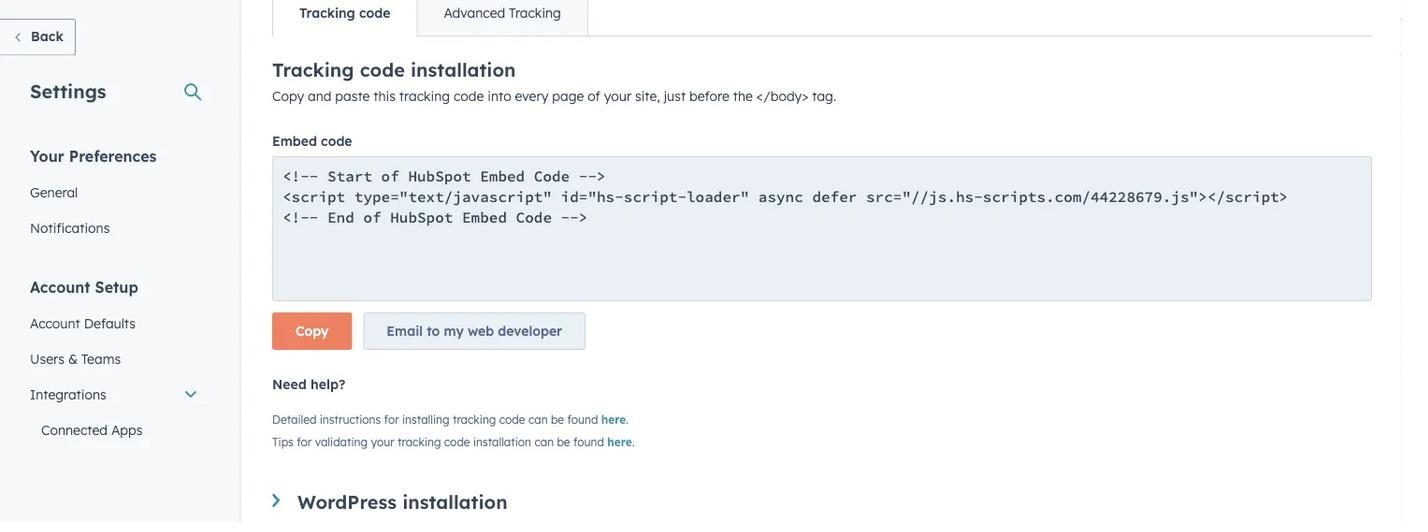Task type: vqa. For each thing, say whether or not it's contained in the screenshot.
Menu
no



Task type: locate. For each thing, give the bounding box(es) containing it.
</body>
[[757, 88, 809, 105]]

tracking right this
[[399, 88, 450, 105]]

found
[[567, 413, 598, 427], [573, 435, 604, 449]]

copy left and
[[272, 88, 304, 105]]

this
[[374, 88, 396, 105]]

your preferences
[[30, 146, 157, 165]]

tracking for tracking code
[[299, 5, 355, 22]]

1 vertical spatial can
[[535, 435, 554, 449]]

users & teams
[[30, 350, 121, 367]]

detailed instructions for installing tracking code can be found here . tips for validating your tracking code installation can be found here .
[[272, 413, 635, 449]]

be
[[551, 413, 564, 427], [557, 435, 570, 449]]

1 horizontal spatial your
[[604, 88, 632, 105]]

tracking
[[299, 5, 355, 22], [509, 5, 561, 22], [272, 58, 354, 82]]

1 vertical spatial here
[[607, 435, 632, 449]]

your inside tracking code installation copy and paste this tracking code into every page of your site, just before the </body> tag.
[[604, 88, 632, 105]]

teams
[[81, 350, 121, 367]]

copy inside tracking code installation copy and paste this tracking code into every page of your site, just before the </body> tag.
[[272, 88, 304, 105]]

copy
[[272, 88, 304, 105], [296, 323, 329, 340]]

tracking right installing
[[453, 413, 496, 427]]

1 vertical spatial .
[[632, 435, 635, 449]]

installation
[[411, 58, 516, 82], [473, 435, 531, 449], [402, 490, 508, 514]]

general link
[[19, 174, 210, 210]]

and
[[308, 88, 332, 105]]

can
[[528, 413, 548, 427], [535, 435, 554, 449]]

<!-- Start of HubSpot Embed Code --> <script type="text/javascript" id="hs-script-loader" async defer src="//js.hs-scripts.com/44228679.js"></script> <!-- End of HubSpot Embed Code --> text field
[[272, 157, 1372, 302]]

setup
[[95, 277, 138, 296]]

1 vertical spatial installation
[[473, 435, 531, 449]]

your
[[30, 146, 64, 165]]

wordpress
[[298, 490, 397, 514]]

0 vertical spatial installation
[[411, 58, 516, 82]]

account up users
[[30, 315, 80, 331]]

copy up need help?
[[296, 323, 329, 340]]

0 vertical spatial for
[[384, 413, 399, 427]]

users & teams link
[[19, 341, 210, 377]]

tracking inside tracking code installation copy and paste this tracking code into every page of your site, just before the </body> tag.
[[272, 58, 354, 82]]

paste
[[335, 88, 370, 105]]

tracking down installing
[[398, 435, 441, 449]]

0 vertical spatial be
[[551, 413, 564, 427]]

1 vertical spatial account
[[30, 315, 80, 331]]

advanced tracking link
[[417, 0, 587, 36]]

for right tips
[[297, 435, 312, 449]]

1 vertical spatial your
[[371, 435, 394, 449]]

your
[[604, 88, 632, 105], [371, 435, 394, 449]]

0 vertical spatial here link
[[601, 413, 626, 427]]

wordpress installation
[[298, 490, 508, 514]]

0 vertical spatial your
[[604, 88, 632, 105]]

just
[[664, 88, 686, 105]]

connected
[[41, 421, 108, 438]]

account defaults
[[30, 315, 136, 331]]

1 account from the top
[[30, 277, 90, 296]]

1 vertical spatial copy
[[296, 323, 329, 340]]

0 vertical spatial found
[[567, 413, 598, 427]]

0 vertical spatial tracking
[[399, 88, 450, 105]]

tag.
[[812, 88, 836, 105]]

.
[[626, 413, 629, 427], [632, 435, 635, 449]]

0 horizontal spatial .
[[626, 413, 629, 427]]

email to my web developer
[[387, 323, 562, 340]]

your right of
[[604, 88, 632, 105]]

here
[[601, 413, 626, 427], [607, 435, 632, 449]]

integrations button
[[19, 377, 210, 412]]

for left installing
[[384, 413, 399, 427]]

detailed
[[272, 413, 317, 427]]

navigation
[[272, 0, 588, 37]]

embed
[[272, 133, 317, 150]]

2 account from the top
[[30, 315, 80, 331]]

1 horizontal spatial for
[[384, 413, 399, 427]]

0 vertical spatial account
[[30, 277, 90, 296]]

0 horizontal spatial your
[[371, 435, 394, 449]]

help?
[[311, 377, 346, 393]]

validating
[[315, 435, 368, 449]]

0 vertical spatial copy
[[272, 88, 304, 105]]

0 horizontal spatial for
[[297, 435, 312, 449]]

here link
[[601, 413, 626, 427], [607, 435, 632, 449]]

2 vertical spatial tracking
[[398, 435, 441, 449]]

developer
[[498, 323, 562, 340]]

1 horizontal spatial .
[[632, 435, 635, 449]]

tracking
[[399, 88, 450, 105], [453, 413, 496, 427], [398, 435, 441, 449]]

into
[[488, 88, 511, 105]]

for
[[384, 413, 399, 427], [297, 435, 312, 449]]

code
[[359, 5, 390, 22], [360, 58, 405, 82], [454, 88, 484, 105], [321, 133, 352, 150], [499, 413, 525, 427], [444, 435, 470, 449]]

navigation containing tracking code
[[272, 0, 588, 37]]

page
[[552, 88, 584, 105]]

your down instructions
[[371, 435, 394, 449]]

account up the account defaults
[[30, 277, 90, 296]]

account
[[30, 277, 90, 296], [30, 315, 80, 331]]

1 vertical spatial here link
[[607, 435, 632, 449]]

defaults
[[84, 315, 136, 331]]

account setup
[[30, 277, 138, 296]]

connected apps link
[[19, 412, 210, 448]]



Task type: describe. For each thing, give the bounding box(es) containing it.
your inside detailed instructions for installing tracking code can be found here . tips for validating your tracking code installation can be found here .
[[371, 435, 394, 449]]

1 vertical spatial tracking
[[453, 413, 496, 427]]

notifications
[[30, 219, 110, 236]]

general
[[30, 184, 78, 200]]

account for account setup
[[30, 277, 90, 296]]

settings
[[30, 79, 106, 102]]

every
[[515, 88, 549, 105]]

back link
[[0, 19, 76, 56]]

instructions
[[320, 413, 381, 427]]

here link for detailed instructions for installing tracking code can be found
[[601, 413, 626, 427]]

advanced tracking
[[444, 5, 561, 22]]

tracking code link
[[273, 0, 417, 36]]

tracking for tracking code installation copy and paste this tracking code into every page of your site, just before the </body> tag.
[[272, 58, 354, 82]]

here link for tips for validating your tracking code installation can be found
[[607, 435, 632, 449]]

1 vertical spatial be
[[557, 435, 570, 449]]

email to my web developer button
[[363, 313, 586, 350]]

2 vertical spatial installation
[[402, 490, 508, 514]]

my
[[444, 323, 464, 340]]

1 vertical spatial for
[[297, 435, 312, 449]]

account defaults link
[[19, 305, 210, 341]]

the
[[733, 88, 753, 105]]

apps
[[111, 421, 143, 438]]

account for account defaults
[[30, 315, 80, 331]]

0 vertical spatial here
[[601, 413, 626, 427]]

installation inside detailed instructions for installing tracking code can be found here . tips for validating your tracking code installation can be found here .
[[473, 435, 531, 449]]

installing
[[402, 413, 450, 427]]

tracking code installation copy and paste this tracking code into every page of your site, just before the </body> tag.
[[272, 58, 836, 105]]

copy inside copy button
[[296, 323, 329, 340]]

tracking inside tracking code installation copy and paste this tracking code into every page of your site, just before the </body> tag.
[[399, 88, 450, 105]]

connected apps
[[41, 421, 143, 438]]

installation inside tracking code installation copy and paste this tracking code into every page of your site, just before the </body> tag.
[[411, 58, 516, 82]]

advanced
[[444, 5, 505, 22]]

before
[[690, 88, 730, 105]]

preferences
[[69, 146, 157, 165]]

email
[[387, 323, 423, 340]]

0 vertical spatial can
[[528, 413, 548, 427]]

wordpress installation button
[[272, 490, 1372, 514]]

tips
[[272, 435, 294, 449]]

integrations
[[30, 386, 106, 402]]

&
[[68, 350, 78, 367]]

need help?
[[272, 377, 346, 393]]

back
[[31, 28, 64, 44]]

notifications link
[[19, 210, 210, 246]]

site,
[[635, 88, 660, 105]]

embed code
[[272, 133, 352, 150]]

0 vertical spatial .
[[626, 413, 629, 427]]

tracking code
[[299, 5, 390, 22]]

need
[[272, 377, 307, 393]]

your preferences element
[[19, 145, 210, 246]]

copy button
[[272, 313, 352, 350]]

users
[[30, 350, 65, 367]]

of
[[588, 88, 600, 105]]

account setup element
[[19, 276, 210, 522]]

1 vertical spatial found
[[573, 435, 604, 449]]

embed code element
[[272, 157, 1372, 362]]

web
[[468, 323, 494, 340]]

caret image
[[272, 494, 280, 508]]

to
[[427, 323, 440, 340]]



